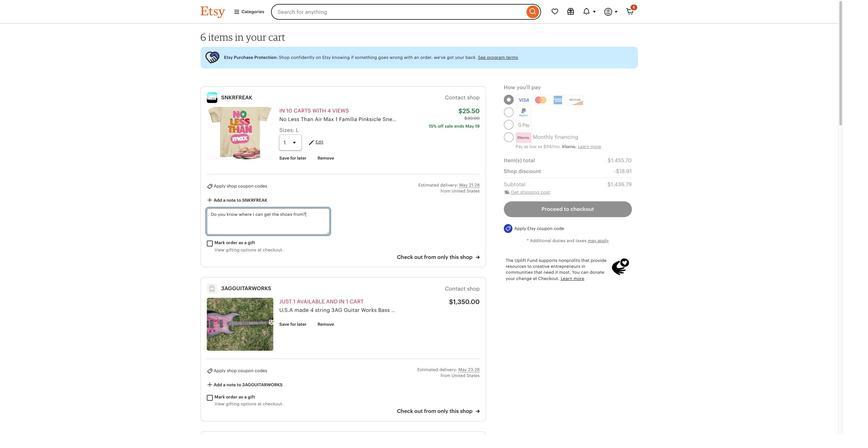 Task type: vqa. For each thing, say whether or not it's contained in the screenshot.
Search for anything TEXT BOX
yes



Task type: describe. For each thing, give the bounding box(es) containing it.
no less than air max 1 familia pinksicle sneaker matching tee shirt image
[[207, 107, 274, 160]]

3agguitarworks image
[[207, 284, 217, 294]]

uplift fund image
[[612, 258, 631, 277]]

u.s.a made 4 string 3ag guitar works bass guitar with hardshell case. image
[[207, 298, 274, 352]]



Task type: locate. For each thing, give the bounding box(es) containing it.
Add a note to SNKRFREAK (optional) text field
[[207, 209, 330, 235]]

smaller image
[[504, 190, 510, 196]]

None search field
[[271, 4, 542, 20]]

Search for anything text field
[[271, 4, 525, 20]]

banner
[[189, 0, 650, 24]]

snkrfreak image
[[207, 93, 217, 103]]



